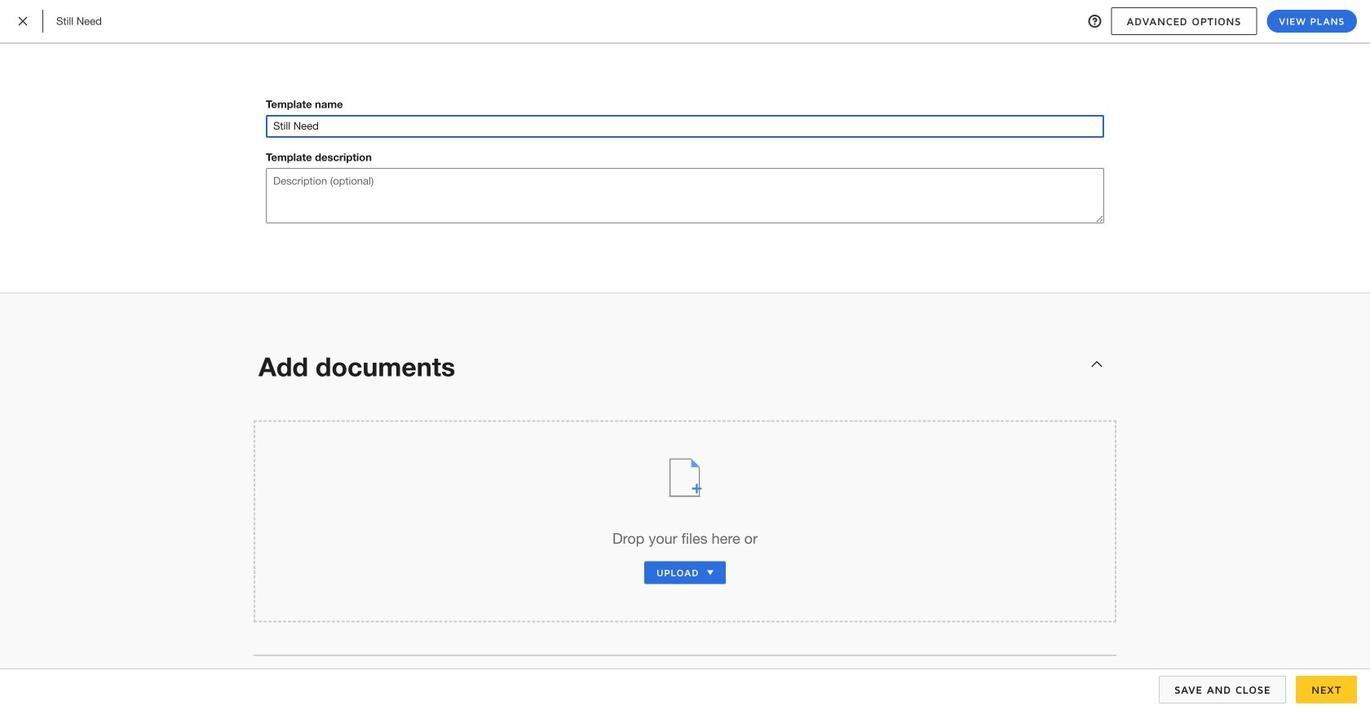 Task type: describe. For each thing, give the bounding box(es) containing it.
Template name text field
[[267, 116, 1104, 137]]

Description (optional) text field
[[266, 168, 1104, 224]]



Task type: vqa. For each thing, say whether or not it's contained in the screenshot.
DocuSignLogo
no



